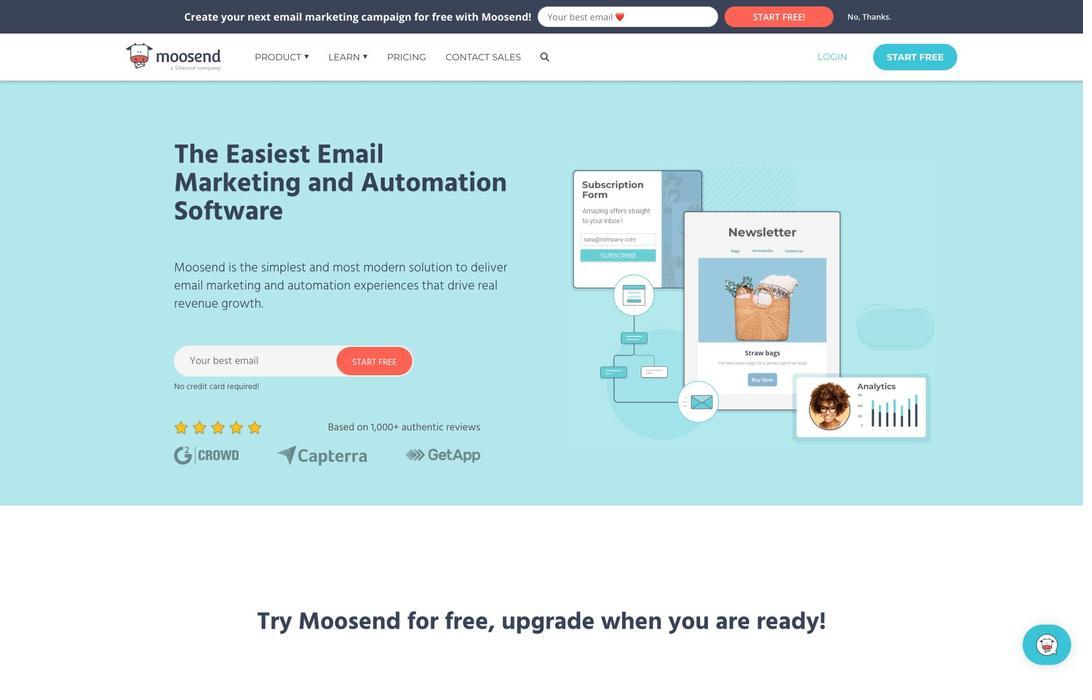 Task type: vqa. For each thing, say whether or not it's contained in the screenshot.
search icon
yes



Task type: locate. For each thing, give the bounding box(es) containing it.
moosend email marketing and marketing automation software image
[[126, 43, 221, 71]]

Your best email email field
[[174, 346, 368, 377]]

Your best email ❤️ text field
[[538, 6, 719, 27]]



Task type: describe. For each thing, give the bounding box(es) containing it.
search image
[[541, 53, 550, 62]]

moosend email marketing software image
[[568, 161, 935, 446]]



